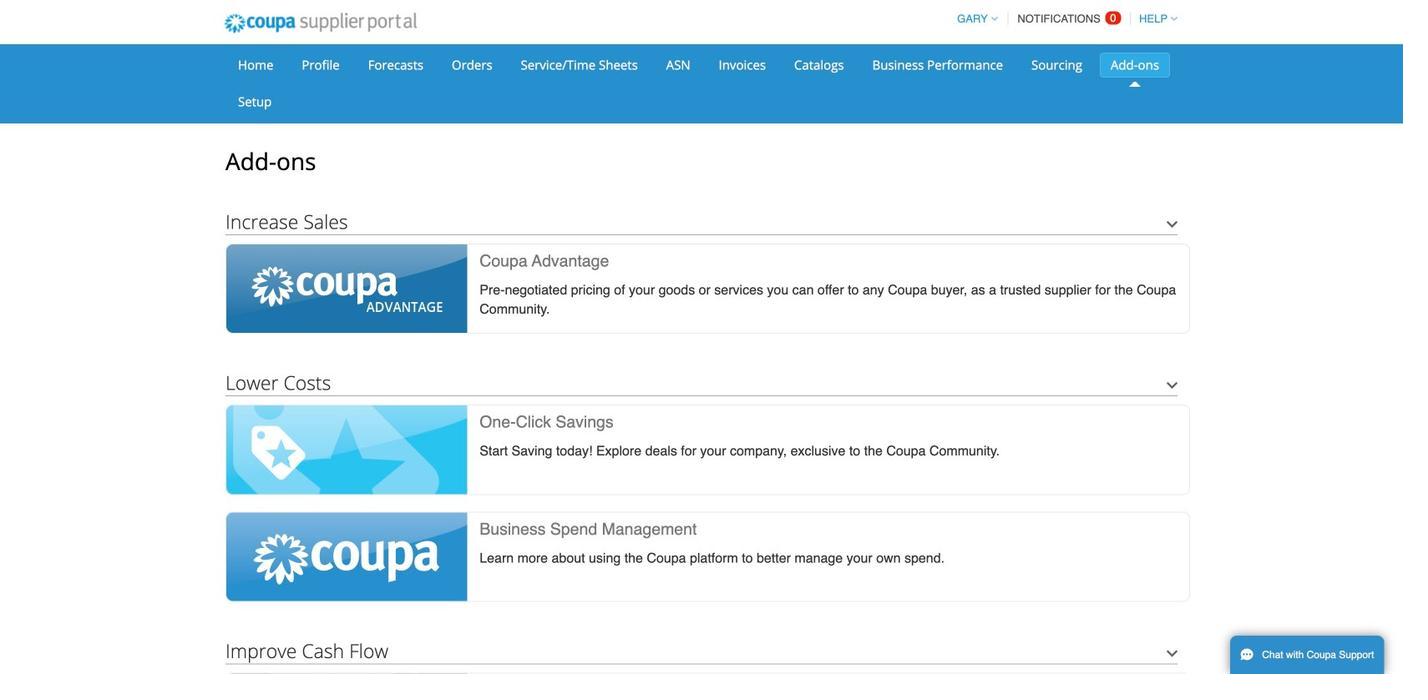 Task type: locate. For each thing, give the bounding box(es) containing it.
navigation
[[950, 3, 1178, 35]]

coupa supplier portal image
[[213, 3, 428, 44]]



